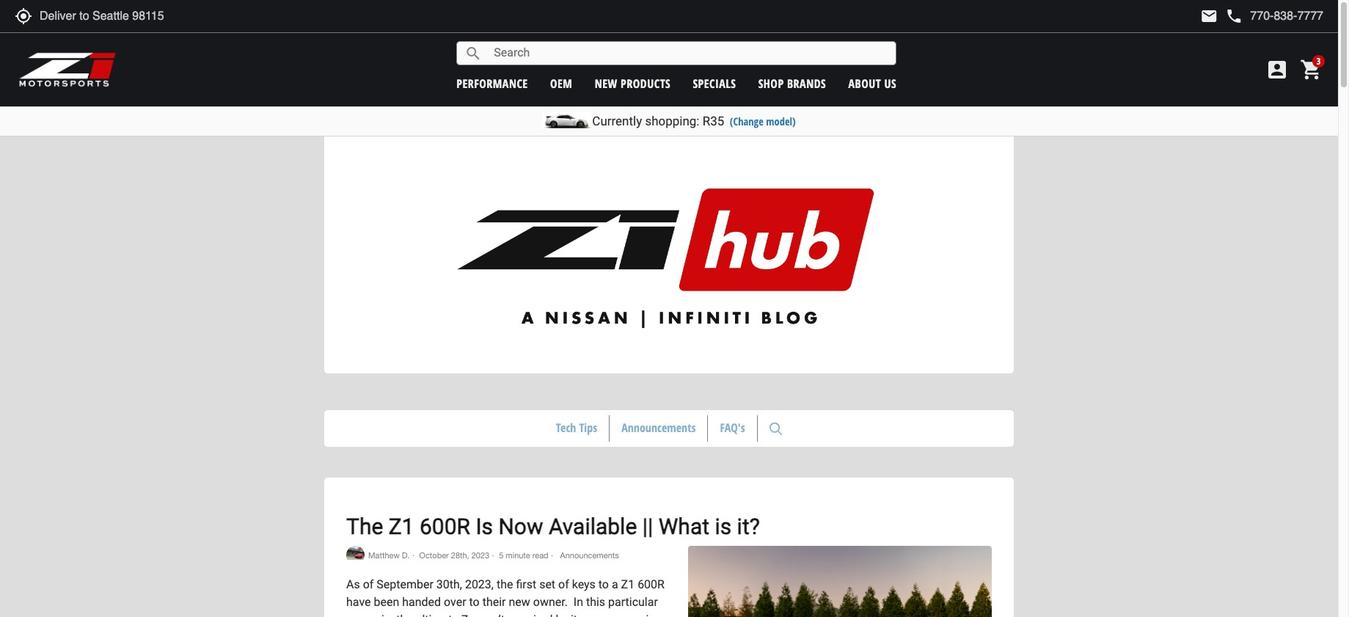 Task type: vqa. For each thing, say whether or not it's contained in the screenshot.
the left the Announcements
yes



Task type: describe. For each thing, give the bounding box(es) containing it.
about us link
[[849, 75, 897, 91]]

the z1 600r is now available || what is it? image
[[689, 546, 992, 617]]

tech tips
[[556, 420, 598, 436]]

2023
[[472, 551, 490, 560]]

1 horizontal spatial announcements
[[622, 420, 696, 436]]

z1 motorsports logo image
[[18, 51, 117, 88]]

new products link
[[595, 75, 671, 91]]

us
[[885, 75, 897, 91]]

Search search field
[[482, 42, 896, 65]]

have
[[346, 595, 371, 609]]

shopping_cart
[[1301, 58, 1324, 81]]

matthew d. image
[[346, 546, 365, 560]]

owner
[[611, 613, 643, 617]]

september
[[377, 578, 434, 592]]

shop brands link
[[759, 75, 827, 91]]

r35
[[703, 114, 725, 128]]

available
[[549, 514, 637, 540]]

||
[[643, 514, 654, 540]]

model)
[[767, 115, 796, 128]]

particular
[[609, 595, 658, 609]]

specials link
[[693, 75, 736, 91]]

read
[[533, 551, 549, 560]]

the z1 600r is now available || what is it? link
[[346, 514, 760, 540]]

scenario,
[[346, 613, 394, 617]]

matthew
[[368, 551, 400, 560]]

z
[[462, 613, 469, 617]]

currently
[[593, 114, 642, 128]]

oem
[[550, 75, 573, 91]]

first
[[516, 578, 537, 592]]

0 horizontal spatial announcements
[[558, 551, 619, 560]]

been
[[374, 595, 399, 609]]

phone
[[1226, 7, 1244, 25]]

1 horizontal spatial the
[[497, 578, 513, 592]]

0 horizontal spatial z1
[[389, 514, 414, 540]]

d.
[[402, 551, 410, 560]]

faq's link
[[709, 415, 757, 441]]

now
[[499, 514, 544, 540]]

set
[[540, 578, 556, 592]]

matthew d.
[[368, 551, 410, 560]]

600r inside 'as of september 30th, 2023, the first set of keys to a z1 600r have been handed over to their new owner.  in this particular scenario, the ultimate z wasn't acquired by its new owner'
[[638, 578, 665, 592]]

tech
[[556, 420, 577, 436]]

1 horizontal spatial to
[[599, 578, 609, 592]]

z1 inside 'as of september 30th, 2023, the first set of keys to a z1 600r have been handed over to their new owner.  in this particular scenario, the ultimate z wasn't acquired by its new owner'
[[621, 578, 635, 592]]

shopping:
[[646, 114, 700, 128]]

account_box link
[[1263, 58, 1293, 81]]

the z1 600r is now available || what is it?
[[346, 514, 760, 540]]

announcements link
[[610, 415, 708, 441]]

minute
[[506, 551, 531, 560]]

its
[[571, 613, 584, 617]]

phone link
[[1226, 7, 1324, 25]]

5
[[499, 551, 504, 560]]

(change
[[730, 115, 764, 128]]

october
[[420, 551, 449, 560]]

a
[[612, 578, 619, 592]]

is
[[715, 514, 732, 540]]

specials
[[693, 75, 736, 91]]



Task type: locate. For each thing, give the bounding box(es) containing it.
2 of from the left
[[559, 578, 569, 592]]

tips
[[579, 420, 598, 436]]

of
[[363, 578, 374, 592], [559, 578, 569, 592]]

0 horizontal spatial the
[[396, 613, 413, 617]]

new up currently
[[595, 75, 618, 91]]

handed
[[402, 595, 441, 609]]

2 vertical spatial new
[[587, 613, 608, 617]]

the up their
[[497, 578, 513, 592]]

ultimate
[[416, 613, 459, 617]]

my_location
[[15, 7, 32, 25]]

to down the 2023,
[[469, 595, 480, 609]]

by
[[556, 613, 568, 617]]

30th,
[[437, 578, 462, 592]]

2023,
[[465, 578, 494, 592]]

october 28th, 2023
[[420, 551, 490, 560]]

0 vertical spatial the
[[497, 578, 513, 592]]

new
[[595, 75, 618, 91], [509, 595, 531, 609], [587, 613, 608, 617]]

1 horizontal spatial of
[[559, 578, 569, 592]]

1 vertical spatial to
[[469, 595, 480, 609]]

products
[[621, 75, 671, 91]]

oem link
[[550, 75, 573, 91]]

new down this
[[587, 613, 608, 617]]

600r up the particular at the bottom
[[638, 578, 665, 592]]

announcements
[[622, 420, 696, 436], [558, 551, 619, 560]]

1 vertical spatial announcements
[[558, 551, 619, 560]]

1 horizontal spatial 600r
[[638, 578, 665, 592]]

the down the handed
[[396, 613, 413, 617]]

faq's
[[720, 420, 746, 436]]

account_box
[[1266, 58, 1290, 81]]

1 of from the left
[[363, 578, 374, 592]]

tech tips link
[[544, 415, 609, 441]]

600r up october 28th, 2023
[[420, 514, 471, 540]]

in
[[574, 595, 584, 609]]

0 vertical spatial announcements
[[622, 420, 696, 436]]

0 vertical spatial z1
[[389, 514, 414, 540]]

shop
[[759, 75, 784, 91]]

1 vertical spatial new
[[509, 595, 531, 609]]

performance link
[[457, 75, 528, 91]]

the
[[497, 578, 513, 592], [396, 613, 413, 617]]

mail phone
[[1201, 7, 1244, 25]]

new up acquired
[[509, 595, 531, 609]]

of right set
[[559, 578, 569, 592]]

brands
[[788, 75, 827, 91]]

5 minute read
[[499, 551, 549, 560]]

of right as
[[363, 578, 374, 592]]

announcements right tips
[[622, 420, 696, 436]]

as
[[346, 578, 360, 592]]

1 vertical spatial the
[[396, 613, 413, 617]]

performance
[[457, 75, 528, 91]]

to left a
[[599, 578, 609, 592]]

the
[[346, 514, 383, 540]]

keys
[[572, 578, 596, 592]]

new products
[[595, 75, 671, 91]]

z1 up d.
[[389, 514, 414, 540]]

about
[[849, 75, 882, 91]]

0 vertical spatial to
[[599, 578, 609, 592]]

0 vertical spatial new
[[595, 75, 618, 91]]

(change model) link
[[730, 115, 796, 128]]

1 vertical spatial 600r
[[638, 578, 665, 592]]

z1 right a
[[621, 578, 635, 592]]

is
[[476, 514, 493, 540]]

shopping_cart link
[[1297, 58, 1324, 81]]

1 horizontal spatial z1
[[621, 578, 635, 592]]

currently shopping: r35 (change model)
[[593, 114, 796, 128]]

acquired
[[508, 613, 553, 617]]

as of september 30th, 2023, the first set of keys to a z1 600r have been handed over to their new owner.  in this particular scenario, the ultimate z wasn't acquired by its new owner 
[[346, 578, 665, 617]]

28th,
[[451, 551, 470, 560]]

mail link
[[1201, 7, 1219, 25]]

wasn't
[[472, 613, 505, 617]]

it?
[[737, 514, 760, 540]]

0 horizontal spatial 600r
[[420, 514, 471, 540]]

mail
[[1201, 7, 1219, 25]]

announcements down available
[[558, 551, 619, 560]]

z1
[[389, 514, 414, 540], [621, 578, 635, 592]]

0 horizontal spatial to
[[469, 595, 480, 609]]

this
[[586, 595, 606, 609]]

their
[[483, 595, 506, 609]]

over
[[444, 595, 467, 609]]

0 horizontal spatial of
[[363, 578, 374, 592]]

search
[[465, 44, 482, 62]]

to
[[599, 578, 609, 592], [469, 595, 480, 609]]

0 vertical spatial 600r
[[420, 514, 471, 540]]

1 vertical spatial z1
[[621, 578, 635, 592]]

what
[[659, 514, 710, 540]]

about us
[[849, 75, 897, 91]]

shop brands
[[759, 75, 827, 91]]

600r
[[420, 514, 471, 540], [638, 578, 665, 592]]



